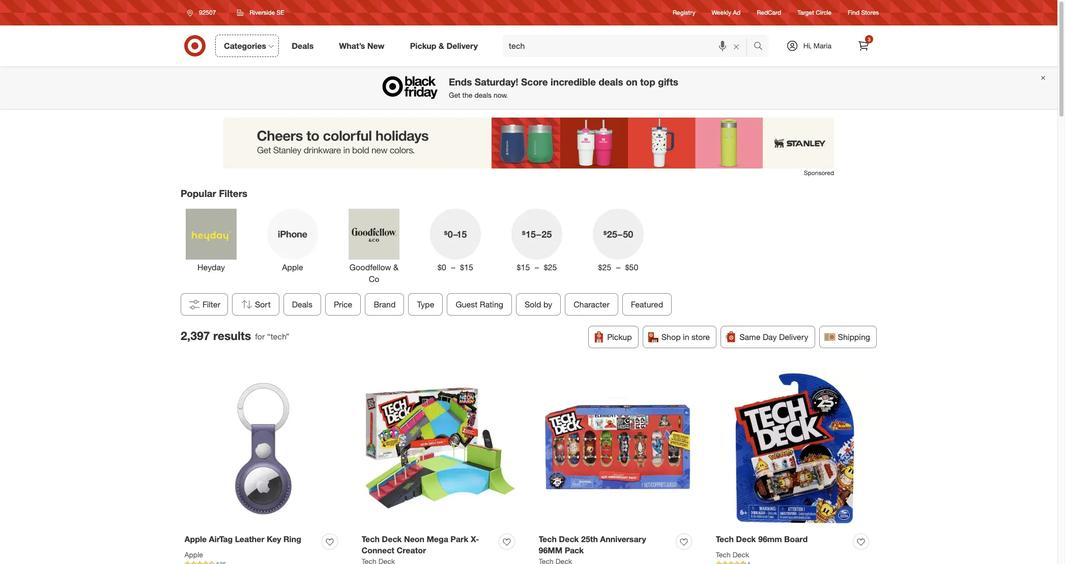 Task type: describe. For each thing, give the bounding box(es) containing it.
pickup button
[[589, 326, 639, 348]]

tech deck 25th anniversary 96mm pack
[[539, 534, 647, 556]]

connect
[[362, 546, 395, 556]]

shop
[[662, 332, 681, 342]]

character
[[574, 299, 610, 309]]

anniversary
[[600, 534, 647, 544]]

board
[[785, 534, 808, 544]]

pack
[[565, 546, 584, 556]]

apple airtag leather key ring
[[185, 534, 301, 544]]

goodfellow & co
[[350, 262, 399, 284]]

what's
[[339, 41, 365, 51]]

filter
[[203, 299, 221, 309]]

2,397
[[181, 329, 210, 343]]

ends
[[449, 76, 472, 88]]

shop in store button
[[643, 326, 717, 348]]

key
[[267, 534, 281, 544]]

tech for tech deck 25th anniversary 96mm pack
[[539, 534, 557, 544]]

& for goodfellow
[[394, 262, 399, 272]]

$0  –  $15 link
[[425, 207, 486, 273]]

redcard link
[[757, 8, 782, 17]]

saturday!
[[475, 76, 519, 88]]

tech for tech deck neon mega park x- connect creator
[[362, 534, 380, 544]]

guest rating
[[456, 299, 504, 309]]

ends saturday! score incredible deals on top gifts get the deals now.
[[449, 76, 679, 99]]

incredible
[[551, 76, 596, 88]]

creator
[[397, 546, 426, 556]]

$15  –  $25
[[517, 262, 557, 272]]

$25  –  $50 link
[[588, 207, 649, 273]]

hi,
[[804, 41, 812, 50]]

what's new link
[[331, 35, 397, 57]]

what's new
[[339, 41, 385, 51]]

96mm
[[759, 534, 782, 544]]

search
[[749, 42, 774, 52]]

same day delivery
[[740, 332, 809, 342]]

shipping
[[838, 332, 871, 342]]

sort
[[255, 299, 271, 309]]

airtag
[[209, 534, 233, 544]]

popular
[[181, 187, 216, 199]]

1 horizontal spatial apple link
[[262, 207, 323, 273]]

get
[[449, 91, 461, 99]]

guest
[[456, 299, 478, 309]]

results
[[213, 329, 251, 343]]

$15  –  $25 link
[[507, 207, 568, 273]]

find
[[848, 9, 860, 17]]

same
[[740, 332, 761, 342]]

What can we help you find? suggestions appear below search field
[[503, 35, 756, 57]]

apple airtag leather key ring link
[[185, 533, 301, 545]]

shipping button
[[820, 326, 877, 348]]

deck for 96mm
[[736, 534, 756, 544]]

deck for neon
[[382, 534, 402, 544]]

3
[[868, 36, 871, 42]]

$0
[[438, 262, 446, 272]]

filter button
[[181, 293, 228, 315]]

tech deck neon mega park x- connect creator link
[[362, 533, 495, 557]]

96mm
[[539, 546, 563, 556]]

by
[[544, 299, 553, 309]]

park
[[451, 534, 469, 544]]

delivery for pickup & delivery
[[447, 41, 478, 51]]

circle
[[816, 9, 832, 17]]

neon
[[404, 534, 425, 544]]

tech deck link
[[716, 550, 750, 560]]

weekly ad link
[[712, 8, 741, 17]]

stores
[[862, 9, 879, 17]]

search button
[[749, 35, 774, 59]]

for
[[255, 332, 265, 342]]

riverside
[[250, 9, 275, 16]]

tech for tech deck
[[716, 550, 731, 559]]

filters
[[219, 187, 248, 199]]

advertisement region
[[224, 118, 835, 169]]

new
[[368, 41, 385, 51]]

deals for deals link
[[292, 41, 314, 51]]

"tech"
[[267, 332, 289, 342]]

target circle link
[[798, 8, 832, 17]]



Task type: locate. For each thing, give the bounding box(es) containing it.
$15 inside $0  –  $15 link
[[460, 262, 473, 272]]

x-
[[471, 534, 479, 544]]

deals right sort
[[292, 299, 313, 309]]

apple link
[[262, 207, 323, 273], [185, 550, 203, 560]]

tech for tech deck 96mm board
[[716, 534, 734, 544]]

deck up tech deck
[[736, 534, 756, 544]]

tech up 96mm
[[539, 534, 557, 544]]

price
[[334, 299, 353, 309]]

sold by button
[[516, 293, 561, 315]]

$0  –  $15
[[438, 262, 473, 272]]

1 deals from the top
[[292, 41, 314, 51]]

tech down tech deck 96mm board link
[[716, 550, 731, 559]]

delivery up ends
[[447, 41, 478, 51]]

brand
[[374, 299, 396, 309]]

pickup inside pickup & delivery link
[[410, 41, 437, 51]]

tech deck neon mega park x- connect creator
[[362, 534, 479, 556]]

find stores
[[848, 9, 879, 17]]

featured button
[[623, 293, 672, 315]]

0 vertical spatial deals
[[292, 41, 314, 51]]

deck up the connect
[[382, 534, 402, 544]]

deck inside tech deck 25th anniversary 96mm pack
[[559, 534, 579, 544]]

1 horizontal spatial pickup
[[608, 332, 632, 342]]

rating
[[480, 299, 504, 309]]

0 vertical spatial apple
[[282, 262, 303, 272]]

2,397 results for "tech"
[[181, 329, 289, 343]]

deals left on
[[599, 76, 624, 88]]

deals button
[[284, 293, 321, 315]]

$15 up sold
[[517, 262, 530, 272]]

top
[[640, 76, 656, 88]]

deals for deals button
[[292, 299, 313, 309]]

$25
[[544, 262, 557, 272], [599, 262, 612, 272]]

0 horizontal spatial delivery
[[447, 41, 478, 51]]

tech deck 96mm board link
[[716, 533, 808, 545]]

registry link
[[673, 8, 696, 17]]

& for pickup
[[439, 41, 444, 51]]

0 vertical spatial delivery
[[447, 41, 478, 51]]

1 vertical spatial delivery
[[779, 332, 809, 342]]

tech up the connect
[[362, 534, 380, 544]]

pickup down featured button
[[608, 332, 632, 342]]

deck down tech deck 96mm board link
[[733, 550, 750, 559]]

categories
[[224, 41, 266, 51]]

1 horizontal spatial &
[[439, 41, 444, 51]]

apple airtag leather key ring image
[[185, 370, 342, 528], [185, 370, 342, 528]]

price button
[[325, 293, 361, 315]]

riverside se button
[[231, 4, 291, 22]]

tech deck 96mm board
[[716, 534, 808, 544]]

1 $25 from the left
[[544, 262, 557, 272]]

0 vertical spatial pickup
[[410, 41, 437, 51]]

1 vertical spatial apple link
[[185, 550, 203, 560]]

2 $15 from the left
[[517, 262, 530, 272]]

deck for 25th
[[559, 534, 579, 544]]

deck up "pack"
[[559, 534, 579, 544]]

tech deck 25th anniversary 96mm pack image
[[539, 370, 696, 528], [539, 370, 696, 528]]

92507 button
[[181, 4, 227, 22]]

1 horizontal spatial delivery
[[779, 332, 809, 342]]

3 link
[[853, 35, 875, 57]]

tech deck 96mm board image
[[716, 370, 873, 528], [716, 370, 873, 528]]

1 vertical spatial pickup
[[608, 332, 632, 342]]

apple for bottommost apple link
[[185, 550, 203, 559]]

1 vertical spatial deals
[[475, 91, 492, 99]]

tech up tech deck
[[716, 534, 734, 544]]

pickup for pickup & delivery
[[410, 41, 437, 51]]

0 horizontal spatial $15
[[460, 262, 473, 272]]

weekly
[[712, 9, 732, 17]]

delivery inside button
[[779, 332, 809, 342]]

tech
[[362, 534, 380, 544], [539, 534, 557, 544], [716, 534, 734, 544], [716, 550, 731, 559]]

25th
[[581, 534, 598, 544]]

$15
[[460, 262, 473, 272], [517, 262, 530, 272]]

deals inside deals link
[[292, 41, 314, 51]]

deck inside tech deck 96mm board link
[[736, 534, 756, 544]]

deck inside tech deck link
[[733, 550, 750, 559]]

apple for apple airtag leather key ring
[[185, 534, 207, 544]]

score
[[521, 76, 548, 88]]

goodfellow & co link
[[344, 207, 405, 285]]

0 vertical spatial deals
[[599, 76, 624, 88]]

$15 inside $15  –  $25 link
[[517, 262, 530, 272]]

ring
[[284, 534, 301, 544]]

delivery
[[447, 41, 478, 51], [779, 332, 809, 342]]

delivery right day
[[779, 332, 809, 342]]

$25 up by
[[544, 262, 557, 272]]

deals right the on the top left
[[475, 91, 492, 99]]

ad
[[733, 9, 741, 17]]

0 horizontal spatial $25
[[544, 262, 557, 272]]

0 vertical spatial apple link
[[262, 207, 323, 273]]

on
[[626, 76, 638, 88]]

1 horizontal spatial $15
[[517, 262, 530, 272]]

tech deck
[[716, 550, 750, 559]]

pickup right 'new'
[[410, 41, 437, 51]]

2 deals from the top
[[292, 299, 313, 309]]

1 vertical spatial &
[[394, 262, 399, 272]]

0 horizontal spatial pickup
[[410, 41, 437, 51]]

hi, maria
[[804, 41, 832, 50]]

1 horizontal spatial $25
[[599, 262, 612, 272]]

now.
[[494, 91, 508, 99]]

guest rating button
[[447, 293, 512, 315]]

sold
[[525, 299, 542, 309]]

deck inside tech deck neon mega park x- connect creator
[[382, 534, 402, 544]]

sponsored
[[804, 169, 835, 177]]

same day delivery button
[[721, 326, 815, 348]]

mega
[[427, 534, 449, 544]]

shop in store
[[662, 332, 710, 342]]

sold by
[[525, 299, 553, 309]]

weekly ad
[[712, 9, 741, 17]]

& inside goodfellow & co
[[394, 262, 399, 272]]

tech inside tech deck neon mega park x- connect creator
[[362, 534, 380, 544]]

0 horizontal spatial apple link
[[185, 550, 203, 560]]

tech deck 25th anniversary 96mm pack link
[[539, 533, 672, 557]]

$50
[[626, 262, 639, 272]]

1 horizontal spatial deals
[[599, 76, 624, 88]]

popular filters
[[181, 187, 248, 199]]

riverside se
[[250, 9, 284, 16]]

co
[[369, 274, 380, 284]]

tech inside tech deck 25th anniversary 96mm pack
[[539, 534, 557, 544]]

92507
[[199, 9, 216, 16]]

0 vertical spatial &
[[439, 41, 444, 51]]

$15 right $0
[[460, 262, 473, 272]]

day
[[763, 332, 777, 342]]

target circle
[[798, 9, 832, 17]]

1 $15 from the left
[[460, 262, 473, 272]]

delivery for same day delivery
[[779, 332, 809, 342]]

heyday link
[[181, 207, 242, 273]]

pickup & delivery link
[[402, 35, 491, 57]]

type button
[[409, 293, 443, 315]]

$25 left $50
[[599, 262, 612, 272]]

pickup inside button
[[608, 332, 632, 342]]

deals
[[599, 76, 624, 88], [475, 91, 492, 99]]

0 horizontal spatial deals
[[475, 91, 492, 99]]

&
[[439, 41, 444, 51], [394, 262, 399, 272]]

the
[[463, 91, 473, 99]]

$25  –  $50
[[599, 262, 639, 272]]

pickup & delivery
[[410, 41, 478, 51]]

target
[[798, 9, 815, 17]]

1 vertical spatial apple
[[185, 534, 207, 544]]

type
[[417, 299, 435, 309]]

0 horizontal spatial &
[[394, 262, 399, 272]]

deals inside deals button
[[292, 299, 313, 309]]

pickup for pickup
[[608, 332, 632, 342]]

deals link
[[283, 35, 326, 57]]

character button
[[565, 293, 619, 315]]

deals left what's
[[292, 41, 314, 51]]

goodfellow
[[350, 262, 391, 272]]

2 $25 from the left
[[599, 262, 612, 272]]

1 vertical spatial deals
[[292, 299, 313, 309]]

in
[[683, 332, 690, 342]]

tech deck neon mega park x-connect creator image
[[362, 370, 519, 528], [362, 370, 519, 528]]

2 vertical spatial apple
[[185, 550, 203, 559]]

featured
[[631, 299, 664, 309]]



Task type: vqa. For each thing, say whether or not it's contained in the screenshot.
& corresponding to Pickup
yes



